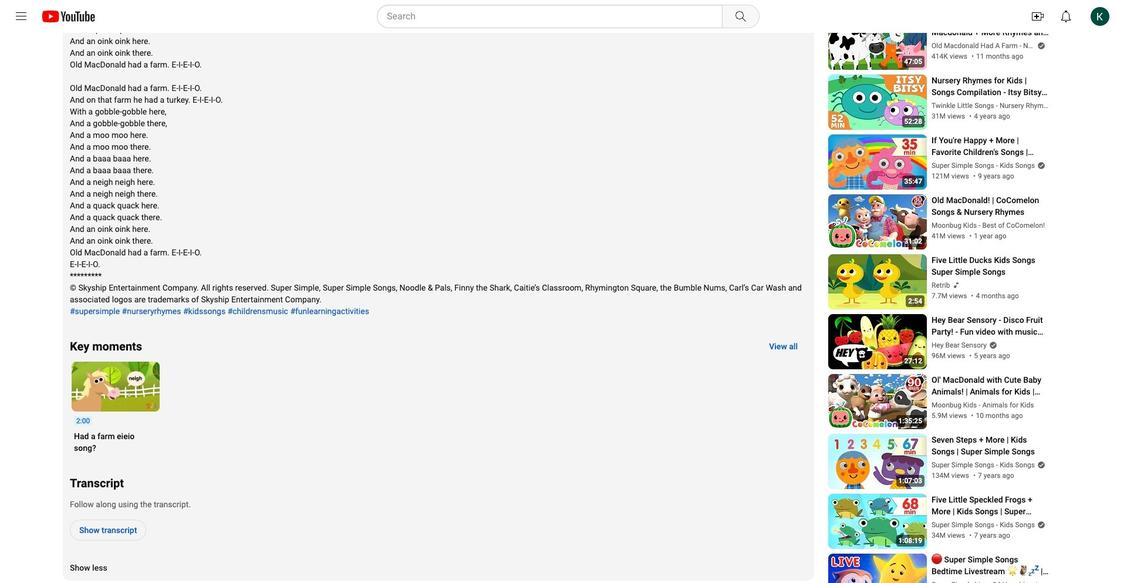 Task type: describe. For each thing, give the bounding box(es) containing it.
Search text field
[[387, 9, 720, 24]]

1 hour, 7 minutes, 3 seconds image
[[897, 475, 925, 487]]

verified image for seven steps + more | kids songs | super simple songs by super simple songs - kids songs 134,084,050 views 7 years ago 1 hour, 7 minutes element
[[1035, 461, 1046, 469]]

official artist channel image
[[950, 281, 961, 289]]

animal sounds with old macdonald + more rhymes and songs for kids by old macdonald had a farm - nursery rhymes for kids 414,644 views 11 months ago 47 minutes element
[[932, 15, 1051, 38]]

52 minutes, 28 seconds image
[[902, 116, 925, 128]]

47 minutes, 5 seconds image
[[902, 56, 925, 68]]

35 minutes, 47 seconds image
[[902, 176, 925, 187]]

five little speckled frogs + more | kids songs | super simple songs by super simple songs - kids songs 34,049,912 views 7 years ago 1 hour, 8 minutes element
[[932, 494, 1051, 518]]

ol' macdonald with cute baby animals! | animals for kids | funny cartoons | learn about animals by moonbug kids - animals for kids 5,929,329 views 10 months ago 1 hour, 35 minutes element
[[932, 374, 1051, 398]]

31 minutes, 2 seconds image
[[902, 236, 925, 247]]

verified image for the five little speckled frogs + more | kids songs | super simple songs by super simple songs - kids songs 34,049,912 views 7 years ago 1 hour, 8 minutes element
[[1035, 521, 1046, 529]]

avatar image image
[[1091, 7, 1110, 26]]



Task type: vqa. For each thing, say whether or not it's contained in the screenshot.
Five Little Speckled Frogs + More | Kids Songs | Super Simple Songs By Super Simple Songs - Kids Songs 34,049,912 Views 7 Years Ago 1 Hour, 8 Minutes element
yes



Task type: locate. For each thing, give the bounding box(es) containing it.
verified image down hey bear sensory - disco fruit party! - fun video with music and dancing ! by hey bear sensory 96,116,984 views 5 years ago 27 minutes element
[[987, 341, 998, 349]]

hey bear sensory - disco fruit party! - fun video with music and dancing ! by hey bear sensory 96,116,984 views 5 years ago 27 minutes element
[[932, 314, 1051, 338]]

1 hour, 35 minutes, 25 seconds image
[[897, 415, 925, 427]]

seven steps + more | kids songs | super simple songs by super simple songs - kids songs 134,084,050 views 7 years ago 1 hour, 7 minutes element
[[932, 434, 1051, 458]]

27 minutes, 12 seconds image
[[902, 355, 925, 367]]

nursery rhymes for kids | songs compilation - itsy bitsy spider + more children songs by twinkle little songs - nursery rhymes 31,710,855 views 4 years ago 52 minutes element
[[932, 75, 1051, 98]]

2 minutes, 54 seconds image
[[906, 296, 925, 307]]

1 hour, 8 minutes, 19 seconds image
[[897, 535, 925, 547]]

verified image
[[1035, 42, 1046, 50], [987, 341, 998, 349], [1035, 461, 1046, 469], [1035, 521, 1046, 529]]

old macdonald! | cocomelon songs & nursery rhymes by moonbug kids - best of cocomelon! 41,761,314 views 1 year ago 31 minutes element
[[932, 195, 1051, 218]]

verified image for hey bear sensory - disco fruit party! - fun video with music and dancing ! by hey bear sensory 96,116,984 views 5 years ago 27 minutes element
[[987, 341, 998, 349]]

None text field
[[770, 342, 798, 351], [79, 526, 137, 535], [770, 342, 798, 351], [79, 526, 137, 535]]

verified image
[[1035, 161, 1046, 170]]

None search field
[[356, 5, 762, 28]]

verified image down seven steps + more | kids songs | super simple songs by super simple songs - kids songs 134,084,050 views 7 years ago 1 hour, 7 minutes element
[[1035, 461, 1046, 469]]

verified image down animal sounds with old macdonald + more rhymes and songs for kids by old macdonald had a farm - nursery rhymes for kids 414,644 views 11 months ago 47 minutes element
[[1035, 42, 1046, 50]]

verified image down the five little speckled frogs + more | kids songs | super simple songs by super simple songs - kids songs 34,049,912 views 7 years ago 1 hour, 8 minutes element
[[1035, 521, 1046, 529]]

if you're happy + more | favorite children's songs | super simple songs by super simple songs - kids songs 121,165,233 views 9 years ago 35 minutes element
[[932, 135, 1051, 158]]

🔴  super simple songs bedtime livestream 🌟🦉💤 | kids nap songs | super simple songs by super simple live - 24 hour livestreams for kids 609,678 views streamed 1 month ago 1 hour, 18 minutes element
[[932, 554, 1051, 577]]

five little ducks   kids songs   super simple songs by retrib 7,757,997 views 4 months ago 2 minutes, 54 seconds element
[[932, 254, 1051, 278]]

verified image for animal sounds with old macdonald + more rhymes and songs for kids by old macdonald had a farm - nursery rhymes for kids 414,644 views 11 months ago 47 minutes element
[[1035, 42, 1046, 50]]



